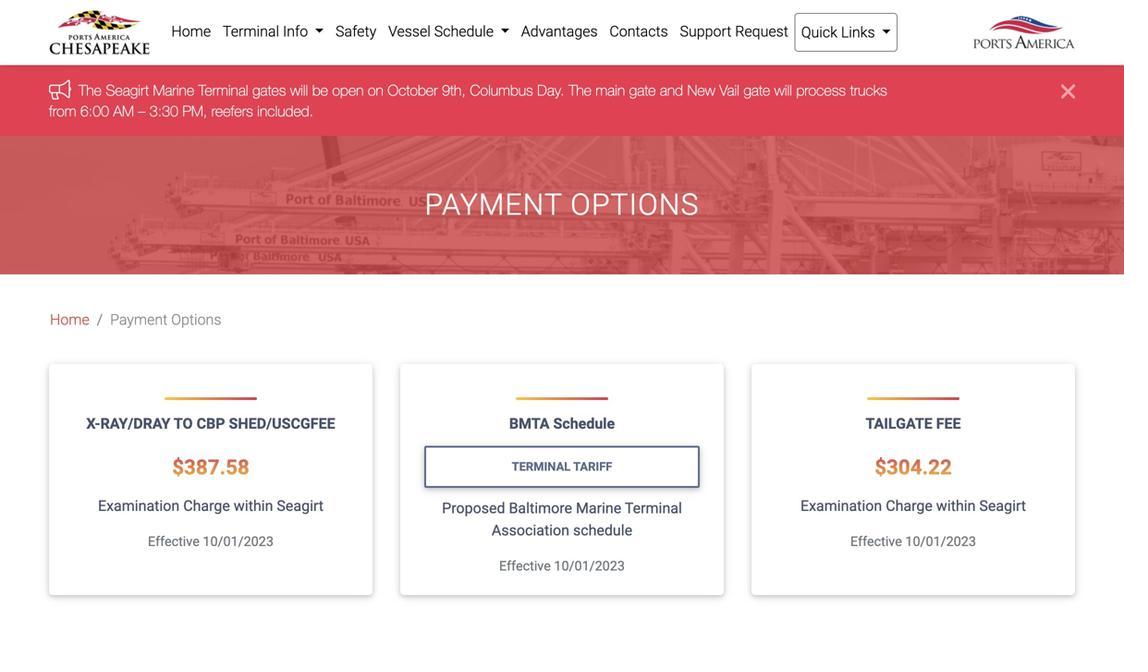 Task type: locate. For each thing, give the bounding box(es) containing it.
0 horizontal spatial home
[[50, 311, 89, 329]]

1 horizontal spatial gate
[[744, 81, 771, 99]]

home
[[171, 23, 211, 40], [50, 311, 89, 329]]

0 vertical spatial marine
[[153, 81, 194, 99]]

bullhorn image
[[49, 80, 79, 99]]

1 horizontal spatial home link
[[166, 13, 217, 50]]

the right day.
[[569, 81, 592, 99]]

2 horizontal spatial seagirt
[[980, 497, 1027, 515]]

schedule
[[435, 23, 494, 40], [554, 416, 615, 433]]

1 horizontal spatial options
[[571, 188, 700, 222]]

2 will from the left
[[775, 81, 793, 99]]

marine for seagirt
[[153, 81, 194, 99]]

payment options
[[425, 188, 700, 222], [110, 311, 221, 329]]

baltimore
[[509, 500, 573, 518]]

examination charge within seagirt
[[98, 497, 324, 515], [801, 497, 1027, 515]]

terminal left info
[[223, 23, 279, 40]]

examination charge within seagirt for $387.58
[[98, 497, 324, 515]]

0 horizontal spatial effective
[[148, 534, 200, 550]]

1 vertical spatial payment
[[110, 311, 168, 329]]

gate right vail on the right top
[[744, 81, 771, 99]]

0 horizontal spatial within
[[234, 497, 273, 515]]

tariff
[[574, 460, 613, 474]]

schedule up tariff
[[554, 416, 615, 433]]

terminal info link
[[217, 13, 330, 50]]

examination down $304.22
[[801, 497, 883, 515]]

1 horizontal spatial will
[[775, 81, 793, 99]]

marine up "schedule" at the right of page
[[576, 500, 622, 518]]

examination charge within seagirt for $304.22
[[801, 497, 1027, 515]]

1 horizontal spatial examination charge within seagirt
[[801, 497, 1027, 515]]

0 horizontal spatial will
[[290, 81, 308, 99]]

examination charge within seagirt down $304.22
[[801, 497, 1027, 515]]

effective down association
[[500, 559, 551, 575]]

1 vertical spatial home
[[50, 311, 89, 329]]

within down $304.22
[[937, 497, 976, 515]]

effective 10/01/2023 down $387.58
[[148, 534, 274, 550]]

home inside home link
[[171, 23, 211, 40]]

charge down $304.22
[[886, 497, 933, 515]]

1 horizontal spatial the
[[569, 81, 592, 99]]

payment
[[425, 188, 563, 222], [110, 311, 168, 329]]

vessel
[[388, 23, 431, 40]]

will left be in the left top of the page
[[290, 81, 308, 99]]

2 the from the left
[[569, 81, 592, 99]]

1 horizontal spatial schedule
[[554, 416, 615, 433]]

2 charge from the left
[[886, 497, 933, 515]]

will left process
[[775, 81, 793, 99]]

schedule
[[573, 522, 633, 540]]

0 vertical spatial schedule
[[435, 23, 494, 40]]

0 horizontal spatial home link
[[50, 309, 89, 331]]

schedule right vessel
[[435, 23, 494, 40]]

schedule for vessel schedule
[[435, 23, 494, 40]]

0 horizontal spatial marine
[[153, 81, 194, 99]]

charge
[[183, 497, 230, 515], [886, 497, 933, 515]]

contacts
[[610, 23, 669, 40]]

the
[[79, 81, 102, 99], [569, 81, 592, 99]]

1 vertical spatial schedule
[[554, 416, 615, 433]]

safety
[[336, 23, 377, 40]]

0 horizontal spatial charge
[[183, 497, 230, 515]]

10/01/2023 down "schedule" at the right of page
[[554, 559, 625, 575]]

terminal
[[223, 23, 279, 40], [198, 81, 248, 99], [512, 460, 571, 474], [625, 500, 683, 518]]

contacts link
[[604, 13, 674, 50]]

1 within from the left
[[234, 497, 273, 515]]

cbp
[[197, 416, 225, 433]]

effective 10/01/2023 for $387.58
[[148, 534, 274, 550]]

1 horizontal spatial examination
[[801, 497, 883, 515]]

1 horizontal spatial home
[[171, 23, 211, 40]]

within
[[234, 497, 273, 515], [937, 497, 976, 515]]

will
[[290, 81, 308, 99], [775, 81, 793, 99]]

marine
[[153, 81, 194, 99], [576, 500, 622, 518]]

0 horizontal spatial gate
[[630, 81, 656, 99]]

examination down $387.58
[[98, 497, 180, 515]]

included.
[[257, 102, 314, 120]]

0 vertical spatial payment options
[[425, 188, 700, 222]]

ray/dray
[[100, 416, 171, 433]]

reefers
[[212, 102, 253, 120]]

effective 10/01/2023
[[148, 534, 274, 550], [851, 534, 977, 550], [500, 559, 625, 575]]

charge for $387.58
[[183, 497, 230, 515]]

seagirt inside the seagirt marine terminal gates will be open on october 9th, columbus day. the main gate and new vail gate will process trucks from 6:00 am – 3:30 pm, reefers included.
[[106, 81, 149, 99]]

0 horizontal spatial payment options
[[110, 311, 221, 329]]

1 horizontal spatial payment
[[425, 188, 563, 222]]

schedule for bmta schedule
[[554, 416, 615, 433]]

terminal up "schedule" at the right of page
[[625, 500, 683, 518]]

2 gate from the left
[[744, 81, 771, 99]]

to
[[174, 416, 193, 433]]

0 horizontal spatial seagirt
[[106, 81, 149, 99]]

0 vertical spatial home
[[171, 23, 211, 40]]

1 charge from the left
[[183, 497, 230, 515]]

0 vertical spatial options
[[571, 188, 700, 222]]

10/01/2023 down $304.22
[[906, 534, 977, 550]]

marine inside the seagirt marine terminal gates will be open on october 9th, columbus day. the main gate and new vail gate will process trucks from 6:00 am – 3:30 pm, reefers included.
[[153, 81, 194, 99]]

terminal tariff
[[512, 460, 613, 474]]

within down $387.58
[[234, 497, 273, 515]]

effective
[[148, 534, 200, 550], [851, 534, 903, 550], [500, 559, 551, 575]]

2 within from the left
[[937, 497, 976, 515]]

effective for $387.58
[[148, 534, 200, 550]]

1 horizontal spatial marine
[[576, 500, 622, 518]]

home link
[[166, 13, 217, 50], [50, 309, 89, 331]]

charge down $387.58
[[183, 497, 230, 515]]

0 horizontal spatial the
[[79, 81, 102, 99]]

2 horizontal spatial effective
[[851, 534, 903, 550]]

2 examination charge within seagirt from the left
[[801, 497, 1027, 515]]

gate left and
[[630, 81, 656, 99]]

home for the bottom home link
[[50, 311, 89, 329]]

examination
[[98, 497, 180, 515], [801, 497, 883, 515]]

1 the from the left
[[79, 81, 102, 99]]

effective 10/01/2023 down $304.22
[[851, 534, 977, 550]]

vessel schedule link
[[383, 13, 516, 50]]

support request
[[680, 23, 789, 40]]

0 vertical spatial payment
[[425, 188, 563, 222]]

marine inside proposed baltimore marine  terminal association schedule
[[576, 500, 622, 518]]

x-
[[86, 416, 100, 433]]

seagirt
[[106, 81, 149, 99], [277, 497, 324, 515], [980, 497, 1027, 515]]

within for $387.58
[[234, 497, 273, 515]]

0 horizontal spatial 10/01/2023
[[203, 534, 274, 550]]

process
[[797, 81, 847, 99]]

fee
[[937, 416, 962, 433]]

1 examination charge within seagirt from the left
[[98, 497, 324, 515]]

0 horizontal spatial payment
[[110, 311, 168, 329]]

1 will from the left
[[290, 81, 308, 99]]

2 horizontal spatial 10/01/2023
[[906, 534, 977, 550]]

the seagirt marine terminal gates will be open on october 9th, columbus day. the main gate and new vail gate will process trucks from 6:00 am – 3:30 pm, reefers included. link
[[49, 81, 888, 120]]

0 horizontal spatial schedule
[[435, 23, 494, 40]]

2 examination from the left
[[801, 497, 883, 515]]

2 horizontal spatial effective 10/01/2023
[[851, 534, 977, 550]]

options
[[571, 188, 700, 222], [171, 311, 221, 329]]

effective 10/01/2023 down proposed baltimore marine  terminal association schedule
[[500, 559, 625, 575]]

tailgate
[[866, 416, 933, 433]]

info
[[283, 23, 308, 40]]

10/01/2023 down $387.58
[[203, 534, 274, 550]]

effective down $304.22
[[851, 534, 903, 550]]

10/01/2023
[[203, 534, 274, 550], [906, 534, 977, 550], [554, 559, 625, 575]]

terminal up reefers
[[198, 81, 248, 99]]

within for $304.22
[[937, 497, 976, 515]]

the up 6:00
[[79, 81, 102, 99]]

gate
[[630, 81, 656, 99], [744, 81, 771, 99]]

1 vertical spatial payment options
[[110, 311, 221, 329]]

examination charge within seagirt down $387.58
[[98, 497, 324, 515]]

from
[[49, 102, 76, 120]]

0 horizontal spatial effective 10/01/2023
[[148, 534, 274, 550]]

0 horizontal spatial examination charge within seagirt
[[98, 497, 324, 515]]

1 horizontal spatial seagirt
[[277, 497, 324, 515]]

1 horizontal spatial within
[[937, 497, 976, 515]]

1 vertical spatial options
[[171, 311, 221, 329]]

gates
[[252, 81, 286, 99]]

1 vertical spatial marine
[[576, 500, 622, 518]]

association
[[492, 522, 570, 540]]

0 horizontal spatial examination
[[98, 497, 180, 515]]

1 examination from the left
[[98, 497, 180, 515]]

examination for $304.22
[[801, 497, 883, 515]]

october
[[388, 81, 438, 99]]

be
[[312, 81, 328, 99]]

pm,
[[183, 102, 207, 120]]

1 horizontal spatial charge
[[886, 497, 933, 515]]

new
[[688, 81, 716, 99]]

marine up 3:30
[[153, 81, 194, 99]]

effective down $387.58
[[148, 534, 200, 550]]



Task type: vqa. For each thing, say whether or not it's contained in the screenshot.
the rightmost PAYMENT OPTIONS
yes



Task type: describe. For each thing, give the bounding box(es) containing it.
terminal inside the seagirt marine terminal gates will be open on october 9th, columbus day. the main gate and new vail gate will process trucks from 6:00 am – 3:30 pm, reefers included.
[[198, 81, 248, 99]]

–
[[138, 102, 146, 120]]

support request link
[[674, 13, 795, 50]]

on
[[368, 81, 384, 99]]

6:00
[[80, 102, 109, 120]]

open
[[332, 81, 364, 99]]

day.
[[538, 81, 565, 99]]

terminal up baltimore
[[512, 460, 571, 474]]

1 horizontal spatial effective
[[500, 559, 551, 575]]

shed/uscgfee
[[229, 416, 335, 433]]

main
[[596, 81, 625, 99]]

the seagirt marine terminal gates will be open on october 9th, columbus day. the main gate and new vail gate will process trucks from 6:00 am – 3:30 pm, reefers included. alert
[[0, 65, 1125, 136]]

advantages
[[522, 23, 598, 40]]

1 gate from the left
[[630, 81, 656, 99]]

1 horizontal spatial effective 10/01/2023
[[500, 559, 625, 575]]

columbus
[[470, 81, 533, 99]]

bmta schedule
[[510, 416, 615, 433]]

the seagirt marine terminal gates will be open on october 9th, columbus day. the main gate and new vail gate will process trucks from 6:00 am – 3:30 pm, reefers included.
[[49, 81, 888, 120]]

marine for baltimore
[[576, 500, 622, 518]]

10/01/2023 for $304.22
[[906, 534, 977, 550]]

safety link
[[330, 13, 383, 50]]

x-ray/dray to cbp shed/uscgfee
[[86, 416, 335, 433]]

0 vertical spatial home link
[[166, 13, 217, 50]]

terminal info
[[223, 23, 312, 40]]

examination for $387.58
[[98, 497, 180, 515]]

vail
[[720, 81, 740, 99]]

terminal inside proposed baltimore marine  terminal association schedule
[[625, 500, 683, 518]]

$387.58
[[172, 455, 250, 480]]

trucks
[[851, 81, 888, 99]]

and
[[660, 81, 684, 99]]

close image
[[1062, 80, 1076, 102]]

home for the top home link
[[171, 23, 211, 40]]

charge for $304.22
[[886, 497, 933, 515]]

tailgate fee
[[866, 416, 962, 433]]

quick
[[802, 24, 838, 41]]

terminal inside "link"
[[223, 23, 279, 40]]

terminal tariff link
[[425, 446, 700, 489]]

9th,
[[442, 81, 466, 99]]

effective 10/01/2023 for $304.22
[[851, 534, 977, 550]]

10/01/2023 for $387.58
[[203, 534, 274, 550]]

quick links
[[802, 24, 879, 41]]

links
[[842, 24, 876, 41]]

am
[[113, 102, 134, 120]]

proposed baltimore marine  terminal association schedule
[[442, 500, 683, 540]]

seagirt for $387.58
[[277, 497, 324, 515]]

0 horizontal spatial options
[[171, 311, 221, 329]]

$304.22
[[875, 455, 953, 480]]

1 vertical spatial home link
[[50, 309, 89, 331]]

1 horizontal spatial 10/01/2023
[[554, 559, 625, 575]]

vessel schedule
[[388, 23, 498, 40]]

effective for $304.22
[[851, 534, 903, 550]]

3:30
[[150, 102, 178, 120]]

proposed
[[442, 500, 506, 518]]

seagirt for $304.22
[[980, 497, 1027, 515]]

support
[[680, 23, 732, 40]]

request
[[736, 23, 789, 40]]

advantages link
[[516, 13, 604, 50]]

1 horizontal spatial payment options
[[425, 188, 700, 222]]

bmta
[[510, 416, 550, 433]]

quick links link
[[795, 13, 898, 52]]



